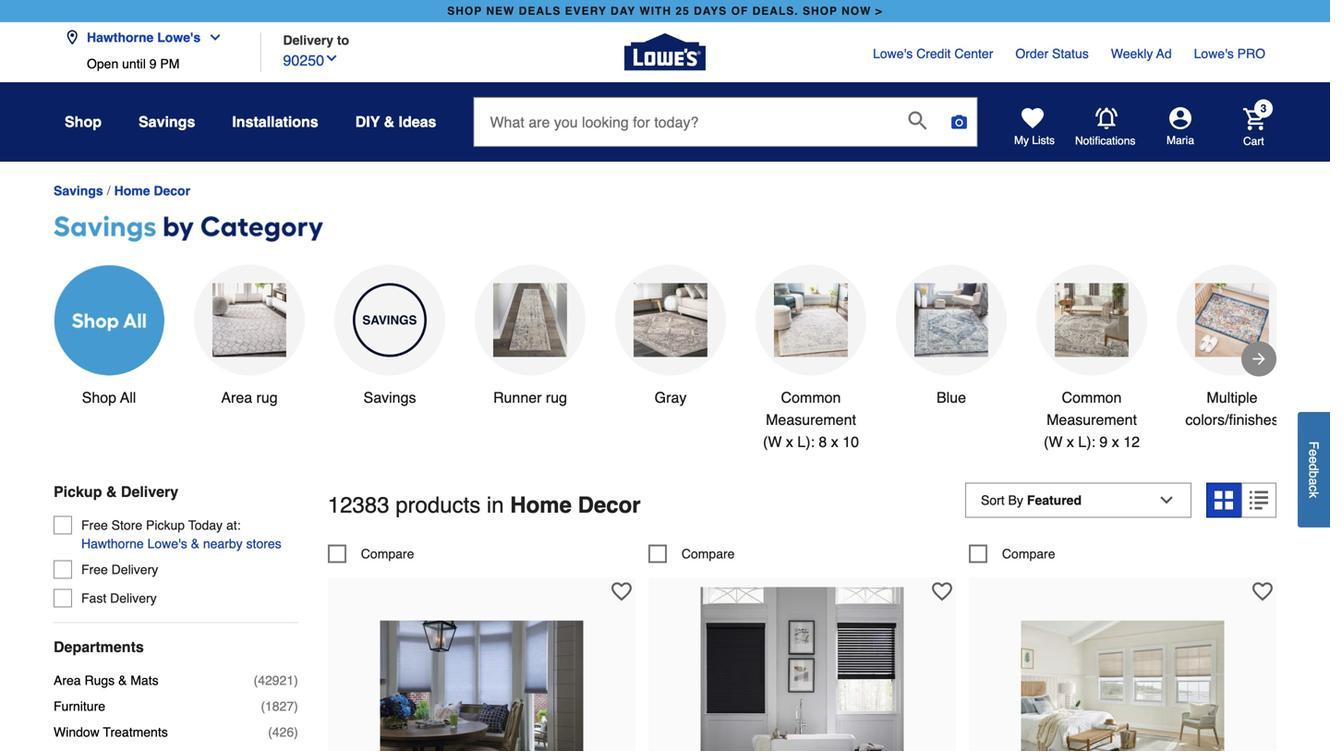 Task type: describe. For each thing, give the bounding box(es) containing it.
hawthorne for hawthorne lowe's & nearby stores
[[81, 536, 144, 551]]

chevron down image
[[324, 51, 339, 66]]

0 vertical spatial savings button
[[139, 105, 195, 139]]

savings common measurement (w x l) 8 x 10 image
[[774, 283, 848, 357]]

order
[[1016, 46, 1049, 61]]

area rugs & mats
[[54, 673, 159, 688]]

runner
[[493, 389, 542, 406]]

runner rug
[[493, 389, 567, 406]]

( for 1827
[[261, 699, 265, 714]]

free store pickup today at:
[[81, 518, 241, 533]]

(w for common measurement (w x l): 8 x 10
[[763, 433, 782, 450]]

levolor custom nuwood faux wood blinds image
[[701, 587, 904, 751]]

installations
[[232, 113, 319, 130]]

) for ( 42921 )
[[294, 673, 298, 688]]

compare for 5004857745 element
[[1003, 546, 1056, 561]]

426
[[272, 725, 294, 740]]

measurement for 9
[[1047, 411, 1137, 428]]

lowe's left credit
[[873, 46, 913, 61]]

area for area rug
[[221, 389, 252, 406]]

maria
[[1167, 134, 1195, 147]]

shop new deals every day with 25 days of deals. shop now >
[[447, 5, 883, 18]]

common measurement (w x l): 9 x 12
[[1044, 389, 1140, 450]]

shop for shop
[[65, 113, 102, 130]]

area rug button
[[194, 265, 305, 409]]

credit
[[917, 46, 951, 61]]

2 e from the top
[[1307, 456, 1322, 464]]

maria button
[[1137, 107, 1225, 148]]

l): for 9
[[1079, 433, 1096, 450]]

3 x from the left
[[1067, 433, 1075, 450]]

colors/finishes
[[1186, 411, 1279, 428]]

shop new deals every day with 25 days of deals. shop now > link
[[444, 0, 887, 22]]

& right diy
[[384, 113, 395, 130]]

pm
[[160, 56, 180, 71]]

savings type runner rug image
[[493, 283, 567, 357]]

42921
[[258, 673, 294, 688]]

delivery to
[[283, 33, 349, 48]]

departments
[[54, 639, 144, 656]]

common for 9
[[1062, 389, 1122, 406]]

all
[[120, 389, 136, 406]]

shop all image
[[54, 265, 164, 376]]

hawthorne lowe's & nearby stores
[[81, 536, 282, 551]]

treatments
[[103, 725, 168, 740]]

compare for '5014075469' element
[[682, 546, 735, 561]]

common measurement (w x l): 8 x 10
[[763, 389, 859, 450]]

order status link
[[1016, 44, 1089, 63]]

1 horizontal spatial home
[[510, 493, 572, 518]]

decor inside savings / home decor
[[154, 183, 190, 198]]

weekly
[[1111, 46, 1154, 61]]

diy & ideas button
[[355, 105, 437, 139]]

at:
[[226, 518, 241, 533]]

b
[[1307, 471, 1322, 478]]

1 horizontal spatial decor
[[578, 493, 641, 518]]

0 horizontal spatial pickup
[[54, 483, 102, 500]]

1 vertical spatial savings button
[[334, 265, 445, 409]]

weekly ad link
[[1111, 44, 1172, 63]]

12
[[1124, 433, 1140, 450]]

shop all
[[82, 389, 136, 406]]

lowe's pro link
[[1194, 44, 1266, 63]]

0 vertical spatial savings
[[139, 113, 195, 130]]

fast
[[81, 591, 106, 606]]

f e e d b a c k button
[[1298, 412, 1331, 527]]

12383
[[328, 493, 390, 518]]

today
[[188, 518, 223, 533]]

1 x from the left
[[786, 433, 794, 450]]

bali custom cellular shade image
[[1021, 587, 1225, 751]]

f
[[1307, 441, 1322, 449]]

area rug
[[221, 389, 278, 406]]

nearby
[[203, 536, 243, 551]]

heart outline image
[[932, 581, 953, 602]]

k
[[1307, 492, 1322, 498]]

savings color/finish family gray image
[[634, 283, 708, 357]]

lowe's down free store pickup today at:
[[147, 536, 187, 551]]

diy
[[355, 113, 380, 130]]

departments element
[[54, 638, 298, 657]]

of
[[732, 5, 749, 18]]

my lists
[[1015, 134, 1055, 147]]

my
[[1015, 134, 1029, 147]]

weekly ad
[[1111, 46, 1172, 61]]

location image
[[65, 30, 79, 45]]

) for ( 1827 )
[[294, 699, 298, 714]]

grid view image
[[1215, 491, 1234, 510]]

blue button
[[896, 265, 1007, 409]]

blue
[[937, 389, 967, 406]]

90250
[[283, 52, 324, 69]]

deals.
[[753, 5, 799, 18]]

open
[[87, 56, 119, 71]]

runner rug button
[[475, 265, 586, 409]]

lowe's home improvement cart image
[[1244, 108, 1266, 130]]

compare for the 5004859829 element
[[361, 546, 414, 561]]

multiple
[[1207, 389, 1258, 406]]

free for free store pickup today at:
[[81, 518, 108, 533]]

common measurement (w x l): 9 x 12 button
[[1037, 265, 1148, 453]]

0 horizontal spatial 9
[[149, 56, 157, 71]]

window
[[54, 725, 100, 740]]

pro
[[1238, 46, 1266, 61]]

& up store
[[106, 483, 117, 500]]

every
[[565, 5, 607, 18]]

shop all button
[[54, 265, 164, 409]]

l): for 8
[[798, 433, 815, 450]]

1 vertical spatial pickup
[[146, 518, 185, 533]]

12383 products in home decor
[[328, 493, 641, 518]]

free delivery
[[81, 562, 158, 577]]

lowe's credit center link
[[873, 44, 994, 63]]

new
[[486, 5, 515, 18]]

now
[[842, 5, 872, 18]]

1 heart outline image from the left
[[612, 581, 632, 602]]

8
[[819, 433, 827, 450]]

1827
[[265, 699, 294, 714]]

free for free delivery
[[81, 562, 108, 577]]

store
[[112, 518, 142, 533]]

& down today at the left of the page
[[191, 536, 200, 551]]

& left mats
[[118, 673, 127, 688]]

lowe's left pro
[[1194, 46, 1234, 61]]

order status
[[1016, 46, 1089, 61]]

lowe's home improvement lists image
[[1022, 107, 1044, 129]]

savings common measurement (w x l) 9 x 12 image
[[1055, 283, 1129, 357]]

search image
[[909, 111, 927, 130]]

fast delivery
[[81, 591, 157, 606]]

home inside savings / home decor
[[114, 183, 150, 198]]

f e e d b a c k
[[1307, 441, 1322, 498]]

savings / home decor
[[54, 183, 190, 198]]



Task type: vqa. For each thing, say whether or not it's contained in the screenshot.
Hawthorne Lowe's & nearby stores button
yes



Task type: locate. For each thing, give the bounding box(es) containing it.
5004859829 element
[[328, 545, 414, 563]]

1 vertical spatial )
[[294, 699, 298, 714]]

1 free from the top
[[81, 518, 108, 533]]

common for 8
[[781, 389, 841, 406]]

lowe's home improvement logo image
[[625, 12, 706, 93]]

( 42921 )
[[254, 673, 298, 688]]

rug for area rug
[[256, 389, 278, 406]]

status
[[1052, 46, 1089, 61]]

common inside common measurement (w x l): 8 x 10
[[781, 389, 841, 406]]

home decor link
[[114, 183, 190, 198]]

savings down pm
[[139, 113, 195, 130]]

0 horizontal spatial heart outline image
[[612, 581, 632, 602]]

9
[[149, 56, 157, 71], [1100, 433, 1108, 450]]

lowe's pro
[[1194, 46, 1266, 61]]

delivery up free store pickup today at:
[[121, 483, 178, 500]]

4 x from the left
[[1112, 433, 1120, 450]]

) down "( 1827 )"
[[294, 725, 298, 740]]

5004857745 element
[[969, 545, 1056, 563]]

shop left "now"
[[803, 5, 838, 18]]

day
[[611, 5, 636, 18]]

0 horizontal spatial shop
[[447, 5, 482, 18]]

compare inside '5014075469' element
[[682, 546, 735, 561]]

1 vertical spatial home
[[510, 493, 572, 518]]

multiple colors/finishes
[[1186, 389, 1279, 428]]

hawthorne up open until 9 pm
[[87, 30, 154, 45]]

compare inside the 5004859829 element
[[361, 546, 414, 561]]

1 vertical spatial 9
[[1100, 433, 1108, 450]]

1 horizontal spatial savings button
[[334, 265, 445, 409]]

camera image
[[950, 113, 969, 131]]

lists
[[1032, 134, 1055, 147]]

shop inside button
[[82, 389, 116, 406]]

lowe's credit center
[[873, 46, 994, 61]]

1 horizontal spatial savings
[[139, 113, 195, 130]]

0 horizontal spatial home
[[114, 183, 150, 198]]

1 ) from the top
[[294, 673, 298, 688]]

2 common from the left
[[1062, 389, 1122, 406]]

free left store
[[81, 518, 108, 533]]

2 horizontal spatial compare
[[1003, 546, 1056, 561]]

1 rug from the left
[[256, 389, 278, 406]]

compare inside 5004857745 element
[[1003, 546, 1056, 561]]

products
[[396, 493, 481, 518]]

1 e from the top
[[1307, 449, 1322, 456]]

2 shop from the left
[[803, 5, 838, 18]]

)
[[294, 673, 298, 688], [294, 699, 298, 714], [294, 725, 298, 740]]

gray
[[655, 389, 687, 406]]

savings link
[[54, 183, 103, 198]]

stores
[[246, 536, 282, 551]]

None search field
[[474, 97, 978, 164]]

( for 42921
[[254, 673, 258, 688]]

/
[[107, 183, 111, 198]]

2 vertical spatial (
[[268, 725, 272, 740]]

2 free from the top
[[81, 562, 108, 577]]

center
[[955, 46, 994, 61]]

common down savings common measurement (w x l) 9 x 12 image
[[1062, 389, 1122, 406]]

measurement inside common measurement (w x l): 8 x 10
[[766, 411, 856, 428]]

1 (w from the left
[[763, 433, 782, 450]]

1 l): from the left
[[798, 433, 815, 450]]

home right in
[[510, 493, 572, 518]]

1 vertical spatial (
[[261, 699, 265, 714]]

shop down open at top
[[65, 113, 102, 130]]

0 horizontal spatial compare
[[361, 546, 414, 561]]

2 horizontal spatial (
[[268, 725, 272, 740]]

furniture
[[54, 699, 105, 714]]

pickup up the free delivery
[[54, 483, 102, 500]]

(w for common measurement (w x l): 9 x 12
[[1044, 433, 1063, 450]]

chevron down image
[[201, 30, 223, 45]]

0 vertical spatial free
[[81, 518, 108, 533]]

lowe's up pm
[[157, 30, 201, 45]]

3
[[1261, 102, 1267, 115]]

measurement inside common measurement (w x l): 9 x 12
[[1047, 411, 1137, 428]]

rug for runner rug
[[546, 389, 567, 406]]

window treatments
[[54, 725, 168, 740]]

diy & ideas
[[355, 113, 437, 130]]

0 vertical spatial pickup
[[54, 483, 102, 500]]

2 l): from the left
[[1079, 433, 1096, 450]]

area
[[221, 389, 252, 406], [54, 673, 81, 688]]

measurement up 12
[[1047, 411, 1137, 428]]

measurement for 8
[[766, 411, 856, 428]]

0 horizontal spatial savings button
[[139, 105, 195, 139]]

hawthorne lowe's
[[87, 30, 201, 45]]

(w
[[763, 433, 782, 450], [1044, 433, 1063, 450]]

1 measurement from the left
[[766, 411, 856, 428]]

(w left 8 at right
[[763, 433, 782, 450]]

e up the "d"
[[1307, 449, 1322, 456]]

1 horizontal spatial compare
[[682, 546, 735, 561]]

0 horizontal spatial (
[[254, 673, 258, 688]]

1 horizontal spatial common
[[1062, 389, 1122, 406]]

2 rug from the left
[[546, 389, 567, 406]]

0 vertical spatial 9
[[149, 56, 157, 71]]

>
[[876, 5, 883, 18]]

&
[[384, 113, 395, 130], [106, 483, 117, 500], [191, 536, 200, 551], [118, 673, 127, 688]]

2 compare from the left
[[682, 546, 735, 561]]

cart
[[1244, 135, 1265, 148]]

savings down savings special offers savings image
[[364, 389, 416, 406]]

shop left new at the left of page
[[447, 5, 482, 18]]

a
[[1307, 478, 1322, 485]]

2 ) from the top
[[294, 699, 298, 714]]

common
[[781, 389, 841, 406], [1062, 389, 1122, 406]]

l): inside common measurement (w x l): 8 x 10
[[798, 433, 815, 450]]

1 vertical spatial savings
[[54, 183, 103, 198]]

0 horizontal spatial (w
[[763, 433, 782, 450]]

savings inside savings / home decor
[[54, 183, 103, 198]]

ideas
[[399, 113, 437, 130]]

multiple colors/finishes button
[[1177, 265, 1288, 431]]

my lists link
[[1015, 107, 1055, 148]]

shop
[[447, 5, 482, 18], [803, 5, 838, 18]]

1 horizontal spatial area
[[221, 389, 252, 406]]

3 compare from the left
[[1003, 546, 1056, 561]]

hawthorne
[[87, 30, 154, 45], [81, 536, 144, 551]]

1 horizontal spatial (
[[261, 699, 265, 714]]

1 horizontal spatial l):
[[1079, 433, 1096, 450]]

1 vertical spatial area
[[54, 673, 81, 688]]

0 vertical spatial decor
[[154, 183, 190, 198]]

area down savings type area rug 'image'
[[221, 389, 252, 406]]

savings color/finish family blue image
[[915, 283, 989, 357]]

free up fast
[[81, 562, 108, 577]]

shop
[[65, 113, 102, 130], [82, 389, 116, 406]]

1 horizontal spatial pickup
[[146, 518, 185, 533]]

9 left pm
[[149, 56, 157, 71]]

x
[[786, 433, 794, 450], [831, 433, 839, 450], [1067, 433, 1075, 450], [1112, 433, 1120, 450]]

0 horizontal spatial l):
[[798, 433, 815, 450]]

) for ( 426 )
[[294, 725, 298, 740]]

1 vertical spatial shop
[[82, 389, 116, 406]]

decor
[[154, 183, 190, 198], [578, 493, 641, 518]]

0 vertical spatial shop
[[65, 113, 102, 130]]

1 horizontal spatial heart outline image
[[1253, 581, 1273, 602]]

1 vertical spatial hawthorne
[[81, 536, 144, 551]]

mats
[[131, 673, 159, 688]]

common up 8 at right
[[781, 389, 841, 406]]

(w inside common measurement (w x l): 9 x 12
[[1044, 433, 1063, 450]]

2 x from the left
[[831, 433, 839, 450]]

ad
[[1157, 46, 1172, 61]]

area inside button
[[221, 389, 252, 406]]

l): left 12
[[1079, 433, 1096, 450]]

2 horizontal spatial savings
[[364, 389, 416, 406]]

l): inside common measurement (w x l): 9 x 12
[[1079, 433, 1096, 450]]

l): left 8 at right
[[798, 433, 815, 450]]

2 measurement from the left
[[1047, 411, 1137, 428]]

in
[[487, 493, 504, 518]]

pickup up hawthorne lowe's & nearby stores
[[146, 518, 185, 533]]

2 (w from the left
[[1044, 433, 1063, 450]]

3 ) from the top
[[294, 725, 298, 740]]

(w left 12
[[1044, 433, 1063, 450]]

pickup & delivery
[[54, 483, 178, 500]]

hawthorne lowe's & nearby stores button
[[81, 535, 282, 553]]

savings by category. image
[[54, 213, 1277, 247]]

area up furniture
[[54, 673, 81, 688]]

(
[[254, 673, 258, 688], [261, 699, 265, 714], [268, 725, 272, 740]]

shop for shop all
[[82, 389, 116, 406]]

0 horizontal spatial decor
[[154, 183, 190, 198]]

2 vertical spatial )
[[294, 725, 298, 740]]

hawthorne lowe's button
[[65, 19, 230, 56]]

0 horizontal spatial area
[[54, 673, 81, 688]]

savings color/finish family multiple colors/finishes image
[[1196, 283, 1270, 357]]

0 horizontal spatial savings
[[54, 183, 103, 198]]

days
[[694, 5, 728, 18]]

(w inside common measurement (w x l): 8 x 10
[[763, 433, 782, 450]]

savings
[[139, 113, 195, 130], [54, 183, 103, 198], [364, 389, 416, 406]]

shop left the all
[[82, 389, 116, 406]]

9 left 12
[[1100, 433, 1108, 450]]

levolor custom cellular shade image
[[380, 587, 583, 751]]

0 horizontal spatial common
[[781, 389, 841, 406]]

savings type area rug image
[[213, 283, 286, 357]]

1 horizontal spatial shop
[[803, 5, 838, 18]]

open until 9 pm
[[87, 56, 180, 71]]

savings special offers savings image
[[353, 283, 427, 357]]

deals
[[519, 5, 561, 18]]

1 shop from the left
[[447, 5, 482, 18]]

savings left /
[[54, 183, 103, 198]]

1 common from the left
[[781, 389, 841, 406]]

25
[[676, 5, 690, 18]]

10
[[843, 433, 859, 450]]

1 horizontal spatial 9
[[1100, 433, 1108, 450]]

home right /
[[114, 183, 150, 198]]

lowe's
[[157, 30, 201, 45], [873, 46, 913, 61], [1194, 46, 1234, 61], [147, 536, 187, 551]]

0 vertical spatial )
[[294, 673, 298, 688]]

home
[[114, 183, 150, 198], [510, 493, 572, 518]]

1 horizontal spatial measurement
[[1047, 411, 1137, 428]]

5014075469 element
[[649, 545, 735, 563]]

area for area rugs & mats
[[54, 673, 81, 688]]

shop button
[[65, 105, 102, 139]]

measurement up 8 at right
[[766, 411, 856, 428]]

2 heart outline image from the left
[[1253, 581, 1273, 602]]

rug
[[256, 389, 278, 406], [546, 389, 567, 406]]

rug down savings type area rug 'image'
[[256, 389, 278, 406]]

) up 426
[[294, 699, 298, 714]]

9 inside common measurement (w x l): 9 x 12
[[1100, 433, 1108, 450]]

1 horizontal spatial rug
[[546, 389, 567, 406]]

hawthorne for hawthorne lowe's
[[87, 30, 154, 45]]

e up b on the bottom
[[1307, 456, 1322, 464]]

measurement
[[766, 411, 856, 428], [1047, 411, 1137, 428]]

) up "( 1827 )"
[[294, 673, 298, 688]]

installations button
[[232, 105, 319, 139]]

2 vertical spatial savings
[[364, 389, 416, 406]]

common inside common measurement (w x l): 9 x 12
[[1062, 389, 1122, 406]]

e
[[1307, 449, 1322, 456], [1307, 456, 1322, 464]]

( 1827 )
[[261, 699, 298, 714]]

1 vertical spatial free
[[81, 562, 108, 577]]

common measurement (w x l): 8 x 10 button
[[756, 265, 867, 453]]

0 vertical spatial home
[[114, 183, 150, 198]]

rugs
[[85, 673, 115, 688]]

arrow right image
[[1250, 350, 1269, 368]]

l):
[[798, 433, 815, 450], [1079, 433, 1096, 450]]

0 vertical spatial (
[[254, 673, 258, 688]]

delivery down the free delivery
[[110, 591, 157, 606]]

Search Query text field
[[474, 98, 894, 146]]

1 compare from the left
[[361, 546, 414, 561]]

delivery up fast delivery
[[112, 562, 158, 577]]

1 horizontal spatial (w
[[1044, 433, 1063, 450]]

0 horizontal spatial measurement
[[766, 411, 856, 428]]

lowe's home improvement notification center image
[[1096, 107, 1118, 130]]

until
[[122, 56, 146, 71]]

c
[[1307, 485, 1322, 492]]

( for 426
[[268, 725, 272, 740]]

0 horizontal spatial rug
[[256, 389, 278, 406]]

0 vertical spatial hawthorne
[[87, 30, 154, 45]]

heart outline image
[[612, 581, 632, 602], [1253, 581, 1273, 602]]

hawthorne down store
[[81, 536, 144, 551]]

0 vertical spatial area
[[221, 389, 252, 406]]

1 vertical spatial decor
[[578, 493, 641, 518]]

notifications
[[1076, 134, 1136, 147]]

rug right runner
[[546, 389, 567, 406]]

with
[[640, 5, 672, 18]]

list view image
[[1250, 491, 1269, 510]]

delivery up 90250 at the left top of the page
[[283, 33, 334, 48]]



